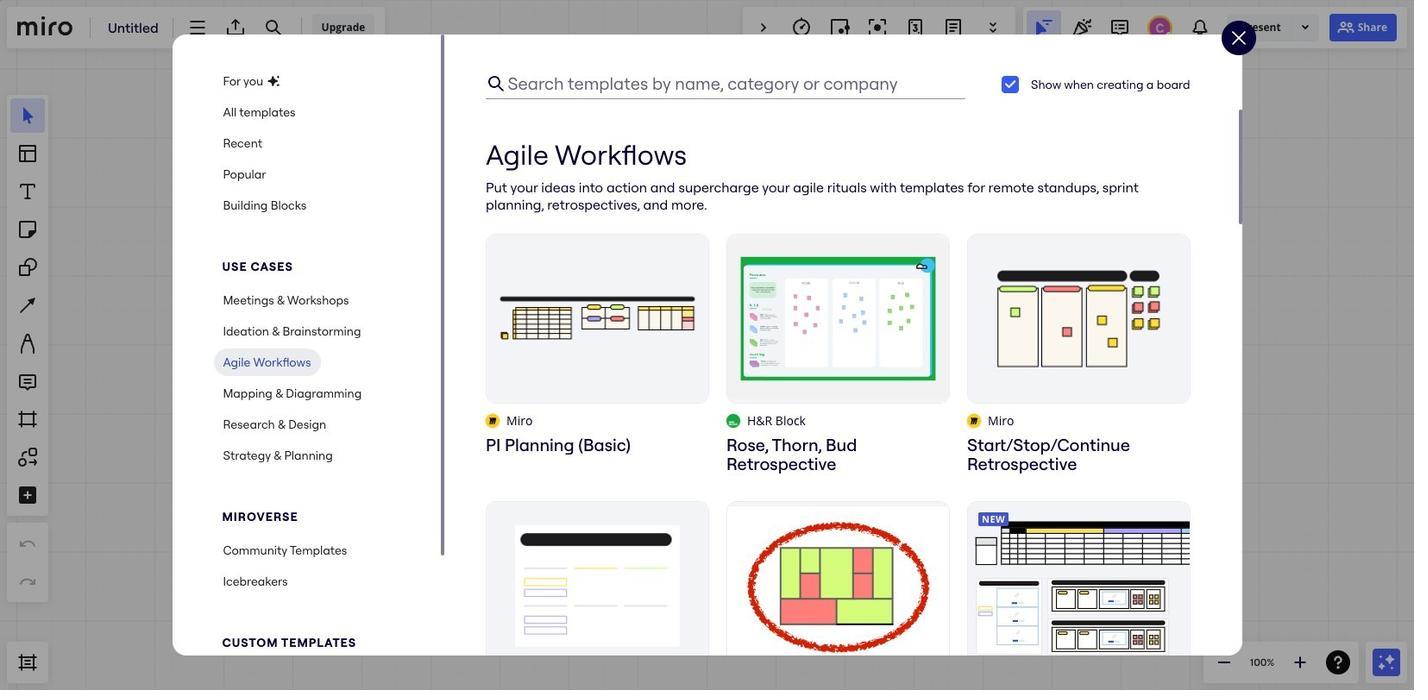 Task type: locate. For each thing, give the bounding box(es) containing it.
hide apps image
[[753, 17, 774, 38]]

board toolbar
[[7, 7, 385, 48]]

None button
[[1000, 74, 1021, 94]]

creation toolbar
[[7, 55, 48, 642]]

spagx image
[[1335, 17, 1356, 38]]



Task type: vqa. For each thing, say whether or not it's contained in the screenshot.
button
yes



Task type: describe. For each thing, give the bounding box(es) containing it.
Search templates by name, category or company field
[[506, 72, 965, 95]]

comment image
[[1110, 17, 1131, 38]]

templates navigation
[[214, 67, 399, 690]]

collaboration toolbar
[[743, 7, 1015, 48]]

communication toolbar
[[1024, 7, 1407, 48]]

hide collaborators' cursors image
[[1034, 17, 1055, 38]]

spagx image
[[1228, 28, 1249, 48]]



